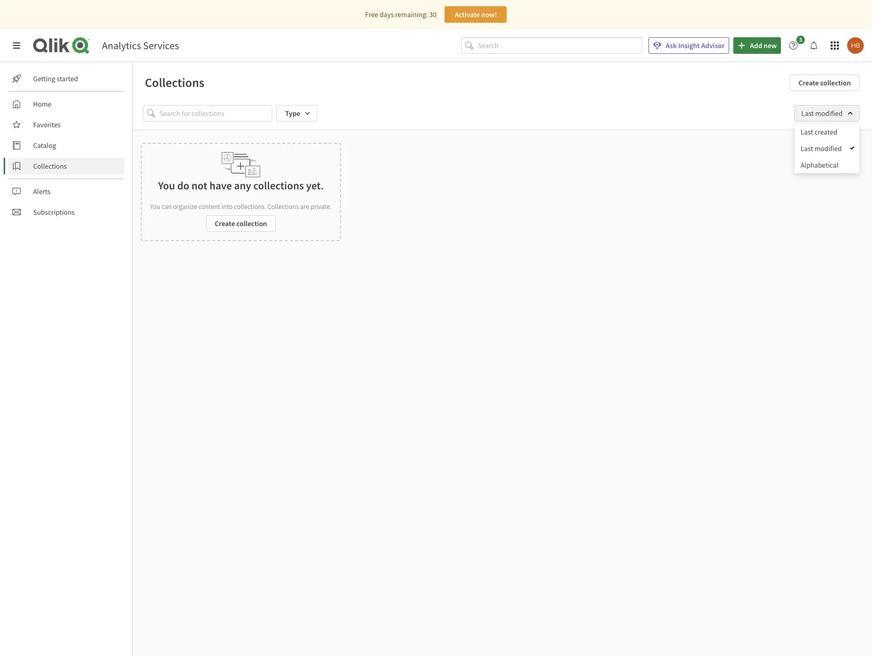 Task type: locate. For each thing, give the bounding box(es) containing it.
collections left are
[[268, 202, 299, 211]]

2 vertical spatial collections
[[268, 202, 299, 211]]

private.
[[311, 202, 332, 211]]

collection down the collections.
[[237, 219, 267, 228]]

last inside last modified field
[[802, 109, 814, 118]]

1 horizontal spatial collection
[[821, 78, 851, 88]]

create for the create collection 'button' within create collection element
[[215, 219, 235, 228]]

create collection button up last modified field
[[790, 75, 860, 91]]

advisor
[[702, 41, 725, 50]]

last modified for 'last modified' option
[[801, 144, 842, 153]]

0 horizontal spatial create
[[215, 219, 235, 228]]

now!
[[481, 10, 497, 19]]

1 horizontal spatial create collection button
[[790, 75, 860, 91]]

collections inside navigation pane element
[[33, 162, 67, 171]]

create collection for the topmost the create collection 'button'
[[799, 78, 851, 88]]

collections inside create collection element
[[268, 202, 299, 211]]

create up last modified field
[[799, 78, 819, 88]]

modified down last created option
[[815, 144, 842, 153]]

1 vertical spatial create collection button
[[206, 215, 276, 232]]

0 vertical spatial collections
[[145, 75, 204, 91]]

0 horizontal spatial create collection button
[[206, 215, 276, 232]]

modified
[[816, 109, 843, 118], [815, 144, 842, 153]]

last modified option
[[795, 140, 860, 157]]

analytics services
[[102, 39, 179, 52]]

days
[[380, 10, 394, 19]]

last modified inside option
[[801, 144, 842, 153]]

create collection button
[[790, 75, 860, 91], [206, 215, 276, 232]]

collections down services
[[145, 75, 204, 91]]

last
[[802, 109, 814, 118], [801, 127, 814, 137], [801, 144, 814, 153]]

content
[[199, 202, 220, 211]]

ask insight advisor
[[666, 41, 725, 50]]

list box containing last created
[[795, 124, 860, 173]]

last modified up alphabetical
[[801, 144, 842, 153]]

1 vertical spatial last
[[801, 127, 814, 137]]

create collection
[[799, 78, 851, 88], [215, 219, 267, 228]]

favorites link
[[8, 116, 124, 133]]

create collection for the create collection 'button' within create collection element
[[215, 219, 267, 228]]

subscriptions link
[[8, 204, 124, 221]]

ask insight advisor button
[[649, 37, 730, 54]]

create collection down you can organize content into collections. collections are private. on the top left
[[215, 219, 267, 228]]

0 horizontal spatial create collection
[[215, 219, 267, 228]]

free days remaining: 30
[[365, 10, 437, 19]]

have
[[210, 179, 232, 193]]

last created option
[[795, 124, 860, 140]]

0 horizontal spatial collection
[[237, 219, 267, 228]]

collection
[[821, 78, 851, 88], [237, 219, 267, 228]]

activate now!
[[455, 10, 497, 19]]

create for the topmost the create collection 'button'
[[799, 78, 819, 88]]

0 vertical spatial collection
[[821, 78, 851, 88]]

last created
[[801, 127, 838, 137]]

create collection element
[[141, 143, 341, 241]]

collection for the create collection 'button' within create collection element
[[237, 219, 267, 228]]

1 vertical spatial modified
[[815, 144, 842, 153]]

Last modified field
[[795, 105, 860, 122]]

0 vertical spatial last
[[802, 109, 814, 118]]

list box
[[795, 124, 860, 173]]

1 vertical spatial last modified
[[801, 144, 842, 153]]

you for you can organize content into collections. collections are private.
[[150, 202, 160, 211]]

0 vertical spatial create collection
[[799, 78, 851, 88]]

modified inside field
[[816, 109, 843, 118]]

create collection button inside create collection element
[[206, 215, 276, 232]]

1 horizontal spatial create
[[799, 78, 819, 88]]

you left can
[[150, 202, 160, 211]]

1 vertical spatial collections
[[33, 162, 67, 171]]

collection for the topmost the create collection 'button'
[[821, 78, 851, 88]]

favorites
[[33, 120, 61, 129]]

0 horizontal spatial collections
[[33, 162, 67, 171]]

modified up last created option
[[816, 109, 843, 118]]

insight
[[679, 41, 700, 50]]

created
[[815, 127, 838, 137]]

0 vertical spatial modified
[[816, 109, 843, 118]]

Search text field
[[478, 37, 643, 54]]

filters region
[[0, 0, 872, 657]]

Search for collections text field
[[159, 105, 272, 122]]

last modified up last created
[[802, 109, 843, 118]]

collection up last modified field
[[821, 78, 851, 88]]

1 vertical spatial you
[[150, 202, 160, 211]]

create
[[799, 78, 819, 88], [215, 219, 235, 228]]

0 vertical spatial last modified
[[802, 109, 843, 118]]

collections
[[145, 75, 204, 91], [33, 162, 67, 171], [268, 202, 299, 211]]

2 horizontal spatial collections
[[268, 202, 299, 211]]

last inside 'last modified' option
[[801, 144, 814, 153]]

last modified inside field
[[802, 109, 843, 118]]

1 vertical spatial collection
[[237, 219, 267, 228]]

modified inside option
[[815, 144, 842, 153]]

catalog
[[33, 141, 56, 150]]

last down last created
[[801, 144, 814, 153]]

you do not have any collections yet.
[[158, 179, 324, 193]]

you left do in the left top of the page
[[158, 179, 175, 193]]

free
[[365, 10, 378, 19]]

collections.
[[234, 202, 266, 211]]

you
[[158, 179, 175, 193], [150, 202, 160, 211]]

create collection button down you can organize content into collections. collections are private. on the top left
[[206, 215, 276, 232]]

collections down catalog
[[33, 162, 67, 171]]

modified for last modified field
[[816, 109, 843, 118]]

navigation pane element
[[0, 66, 132, 225]]

close sidebar menu image
[[12, 41, 21, 50]]

getting started
[[33, 74, 78, 83]]

last up last created
[[802, 109, 814, 118]]

1 vertical spatial create
[[215, 219, 235, 228]]

you for you do not have any collections yet.
[[158, 179, 175, 193]]

collection inside create collection element
[[237, 219, 267, 228]]

create collection up last modified field
[[799, 78, 851, 88]]

1 horizontal spatial collections
[[145, 75, 204, 91]]

ask
[[666, 41, 677, 50]]

last modified
[[802, 109, 843, 118], [801, 144, 842, 153]]

0 vertical spatial create
[[799, 78, 819, 88]]

last inside last created option
[[801, 127, 814, 137]]

2 vertical spatial last
[[801, 144, 814, 153]]

1 vertical spatial create collection
[[215, 219, 267, 228]]

last left created
[[801, 127, 814, 137]]

you can organize content into collections. collections are private.
[[150, 202, 332, 211]]

1 horizontal spatial create collection
[[799, 78, 851, 88]]

modified for 'last modified' option
[[815, 144, 842, 153]]

0 vertical spatial you
[[158, 179, 175, 193]]

create down into
[[215, 219, 235, 228]]



Task type: vqa. For each thing, say whether or not it's contained in the screenshot.
MODIFIED inside the field
yes



Task type: describe. For each thing, give the bounding box(es) containing it.
can
[[162, 202, 172, 211]]

collections link
[[8, 158, 124, 174]]

alerts link
[[8, 183, 124, 200]]

do
[[177, 179, 189, 193]]

services
[[143, 39, 179, 52]]

analytics services element
[[102, 39, 179, 52]]

alphabetical option
[[795, 157, 860, 173]]

last for last created option
[[801, 127, 814, 137]]

0 vertical spatial create collection button
[[790, 75, 860, 91]]

organize
[[173, 202, 197, 211]]

getting started link
[[8, 70, 124, 87]]

yet.
[[306, 179, 324, 193]]

activate
[[455, 10, 480, 19]]

not
[[192, 179, 207, 193]]

into
[[222, 202, 233, 211]]

are
[[300, 202, 309, 211]]

getting
[[33, 74, 55, 83]]

subscriptions
[[33, 208, 75, 217]]

collections
[[253, 179, 304, 193]]

remaining:
[[395, 10, 428, 19]]

alerts
[[33, 187, 50, 196]]

list box inside filters region
[[795, 124, 860, 173]]

last for 'last modified' option
[[801, 144, 814, 153]]

activate now! link
[[445, 6, 507, 23]]

home
[[33, 99, 51, 109]]

30
[[429, 10, 437, 19]]

last modified for last modified field
[[802, 109, 843, 118]]

searchbar element
[[461, 37, 643, 54]]

alphabetical
[[801, 161, 839, 170]]

catalog link
[[8, 137, 124, 154]]

home link
[[8, 96, 124, 112]]

analytics
[[102, 39, 141, 52]]

last for last modified field
[[802, 109, 814, 118]]

started
[[57, 74, 78, 83]]

any
[[234, 179, 251, 193]]



